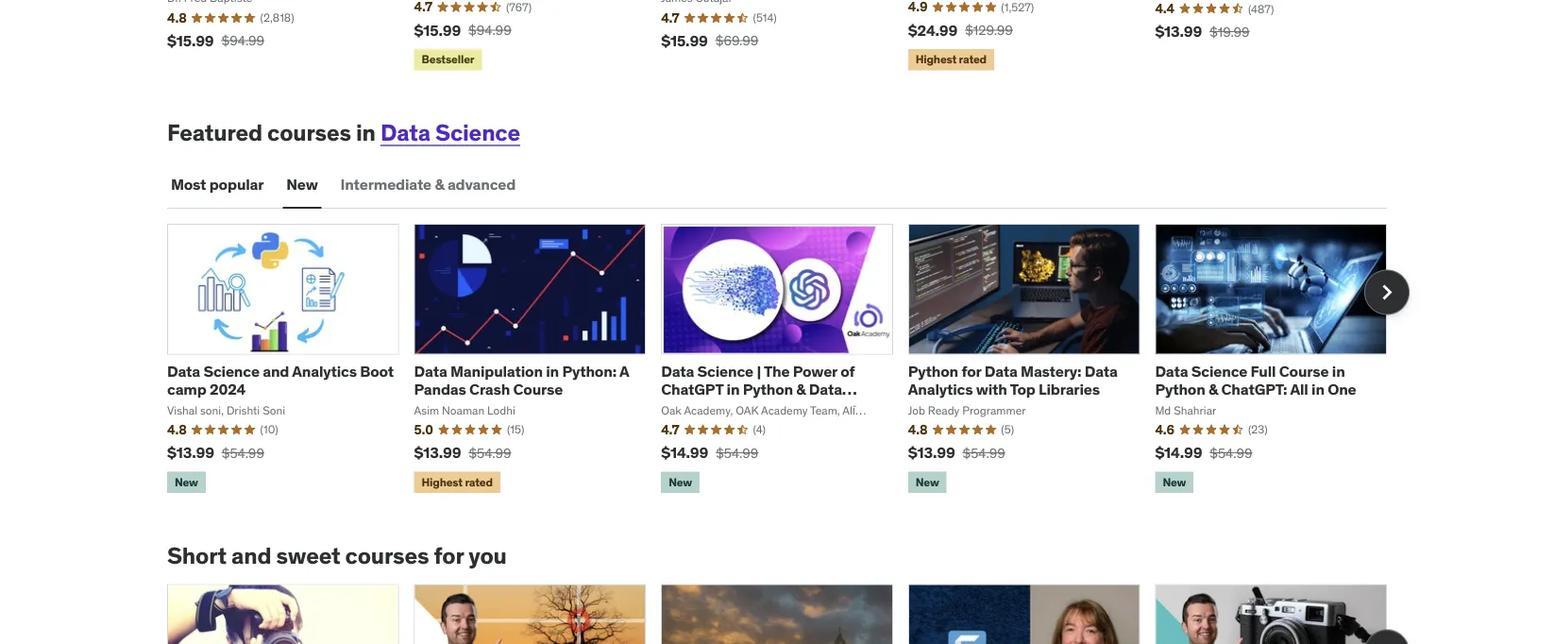 Task type: describe. For each thing, give the bounding box(es) containing it.
& inside "data science | the power of chatgpt in python & data science"
[[797, 379, 806, 399]]

python inside 'data science full course in python & chatgpt: all in one'
[[1156, 379, 1206, 399]]

2024
[[210, 379, 246, 399]]

data science and analytics boot camp 2024 link
[[167, 361, 394, 399]]

data up intermediate
[[381, 118, 431, 147]]

you
[[469, 541, 507, 569]]

all
[[1291, 379, 1309, 399]]

python inside "data science | the power of chatgpt in python & data science"
[[743, 379, 793, 399]]

for inside python for data mastery: data analytics with top libraries
[[962, 361, 982, 381]]

power
[[793, 361, 838, 381]]

pandas
[[414, 379, 466, 399]]

intermediate & advanced
[[341, 174, 516, 194]]

and inside data science and analytics boot camp 2024
[[263, 361, 289, 381]]

1 vertical spatial and
[[231, 541, 271, 569]]

chatgpt:
[[1222, 379, 1288, 399]]

1 vertical spatial for
[[434, 541, 464, 569]]

data inside data science and analytics boot camp 2024
[[167, 361, 200, 381]]

boot
[[360, 361, 394, 381]]

python for data mastery: data analytics with top libraries link
[[908, 361, 1118, 399]]

camp
[[167, 379, 206, 399]]

|
[[757, 361, 761, 381]]

most popular
[[171, 174, 264, 194]]

data left mastery: at right
[[985, 361, 1018, 381]]

of
[[841, 361, 855, 381]]

in inside data manipulation in python: a pandas crash course
[[546, 361, 559, 381]]

short and sweet courses for you
[[167, 541, 507, 569]]

python:
[[562, 361, 617, 381]]

next image
[[1372, 277, 1403, 307]]

& inside 'data science full course in python & chatgpt: all in one'
[[1209, 379, 1219, 399]]

advanced
[[448, 174, 516, 194]]

data manipulation in python: a pandas crash course
[[414, 361, 629, 399]]

& inside button
[[435, 174, 444, 194]]

course inside 'data science full course in python & chatgpt: all in one'
[[1280, 361, 1329, 381]]

libraries
[[1039, 379, 1100, 399]]

with
[[976, 379, 1008, 399]]

featured
[[167, 118, 263, 147]]

sweet
[[276, 541, 340, 569]]

data science full course in python & chatgpt: all in one
[[1156, 361, 1357, 399]]

data right mastery: at right
[[1085, 361, 1118, 381]]

the
[[764, 361, 790, 381]]



Task type: vqa. For each thing, say whether or not it's contained in the screenshot.
"Show less" 'button'
no



Task type: locate. For each thing, give the bounding box(es) containing it.
0 horizontal spatial course
[[513, 379, 563, 399]]

data right boot
[[414, 361, 447, 381]]

short
[[167, 541, 227, 569]]

courses up new
[[267, 118, 351, 147]]

one
[[1328, 379, 1357, 399]]

for left you
[[434, 541, 464, 569]]

carousel element
[[167, 224, 1410, 497], [167, 584, 1410, 644]]

mastery:
[[1021, 361, 1082, 381]]

new button
[[283, 162, 322, 207]]

full
[[1251, 361, 1276, 381]]

analytics inside python for data mastery: data analytics with top libraries
[[908, 379, 973, 399]]

python for data mastery: data analytics with top libraries
[[908, 361, 1118, 399]]

data
[[381, 118, 431, 147], [167, 361, 200, 381], [414, 361, 447, 381], [661, 361, 694, 381], [985, 361, 1018, 381], [1085, 361, 1118, 381], [1156, 361, 1189, 381], [809, 379, 842, 399]]

analytics
[[292, 361, 357, 381], [908, 379, 973, 399]]

new
[[287, 174, 318, 194]]

data left 2024
[[167, 361, 200, 381]]

science for data science | the power of chatgpt in python & data science
[[698, 361, 754, 381]]

0 vertical spatial courses
[[267, 118, 351, 147]]

courses
[[267, 118, 351, 147], [345, 541, 429, 569]]

science for data science full course in python & chatgpt: all in one
[[1192, 361, 1248, 381]]

data inside 'data science full course in python & chatgpt: all in one'
[[1156, 361, 1189, 381]]

0 horizontal spatial for
[[434, 541, 464, 569]]

in inside "data science | the power of chatgpt in python & data science"
[[727, 379, 740, 399]]

most
[[171, 174, 206, 194]]

and
[[263, 361, 289, 381], [231, 541, 271, 569]]

most popular button
[[167, 162, 268, 207]]

data right "a"
[[661, 361, 694, 381]]

1 vertical spatial courses
[[345, 541, 429, 569]]

top
[[1010, 379, 1036, 399]]

python
[[908, 361, 959, 381], [743, 379, 793, 399], [1156, 379, 1206, 399]]

0 horizontal spatial analytics
[[292, 361, 357, 381]]

0 vertical spatial carousel element
[[167, 224, 1410, 497]]

data science full course in python & chatgpt: all in one link
[[1156, 361, 1357, 399]]

course right full
[[1280, 361, 1329, 381]]

python inside python for data mastery: data analytics with top libraries
[[908, 361, 959, 381]]

1 horizontal spatial analytics
[[908, 379, 973, 399]]

science inside 'data science full course in python & chatgpt: all in one'
[[1192, 361, 1248, 381]]

1 horizontal spatial &
[[797, 379, 806, 399]]

featured courses in data science
[[167, 118, 520, 147]]

next image
[[1372, 637, 1403, 644]]

data left the chatgpt:
[[1156, 361, 1189, 381]]

for
[[962, 361, 982, 381], [434, 541, 464, 569]]

0 horizontal spatial python
[[743, 379, 793, 399]]

0 horizontal spatial &
[[435, 174, 444, 194]]

data inside data manipulation in python: a pandas crash course
[[414, 361, 447, 381]]

data science and analytics boot camp 2024
[[167, 361, 394, 399]]

carousel element containing data science and analytics boot camp 2024
[[167, 224, 1410, 497]]

chatgpt
[[661, 379, 724, 399]]

for left top
[[962, 361, 982, 381]]

& left 'advanced'
[[435, 174, 444, 194]]

popular
[[209, 174, 264, 194]]

0 vertical spatial and
[[263, 361, 289, 381]]

1 horizontal spatial for
[[962, 361, 982, 381]]

data manipulation in python: a pandas crash course link
[[414, 361, 629, 399]]

courses right sweet
[[345, 541, 429, 569]]

2 horizontal spatial python
[[1156, 379, 1206, 399]]

analytics inside data science and analytics boot camp 2024
[[292, 361, 357, 381]]

science inside data science and analytics boot camp 2024
[[203, 361, 260, 381]]

& right the at the bottom of page
[[797, 379, 806, 399]]

and right 2024
[[263, 361, 289, 381]]

science
[[436, 118, 520, 147], [203, 361, 260, 381], [698, 361, 754, 381], [1192, 361, 1248, 381], [661, 397, 718, 417]]

analytics left with
[[908, 379, 973, 399]]

course inside data manipulation in python: a pandas crash course
[[513, 379, 563, 399]]

data science | the power of chatgpt in python & data science
[[661, 361, 855, 417]]

1 carousel element from the top
[[167, 224, 1410, 497]]

and right short
[[231, 541, 271, 569]]

& left the chatgpt:
[[1209, 379, 1219, 399]]

0 vertical spatial for
[[962, 361, 982, 381]]

science for data science and analytics boot camp 2024
[[203, 361, 260, 381]]

manipulation
[[451, 361, 543, 381]]

crash
[[470, 379, 510, 399]]

course
[[1280, 361, 1329, 381], [513, 379, 563, 399]]

data science | the power of chatgpt in python & data science link
[[661, 361, 858, 417]]

in
[[356, 118, 376, 147], [546, 361, 559, 381], [1333, 361, 1346, 381], [727, 379, 740, 399], [1312, 379, 1325, 399]]

a
[[620, 361, 629, 381]]

analytics left boot
[[292, 361, 357, 381]]

course right crash in the left bottom of the page
[[513, 379, 563, 399]]

data right the at the bottom of page
[[809, 379, 842, 399]]

&
[[435, 174, 444, 194], [797, 379, 806, 399], [1209, 379, 1219, 399]]

1 horizontal spatial course
[[1280, 361, 1329, 381]]

intermediate & advanced button
[[337, 162, 520, 207]]

data science link
[[381, 118, 520, 147]]

intermediate
[[341, 174, 432, 194]]

2 carousel element from the top
[[167, 584, 1410, 644]]

1 horizontal spatial python
[[908, 361, 959, 381]]

2 horizontal spatial &
[[1209, 379, 1219, 399]]

1 vertical spatial carousel element
[[167, 584, 1410, 644]]



